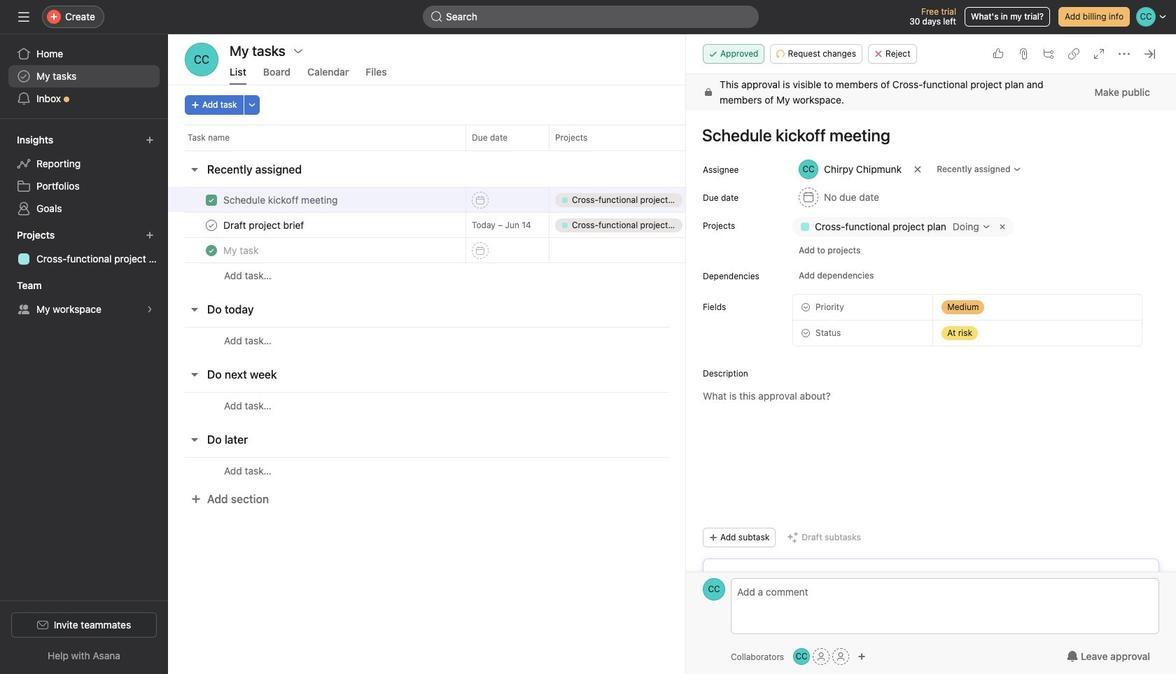 Task type: describe. For each thing, give the bounding box(es) containing it.
0 likes. click to like this task image
[[993, 48, 1004, 60]]

task name text field inside the schedule kickoff meeting cell
[[221, 193, 342, 207]]

attachments: add a file to this task, schedule kickoff meeting image
[[1018, 48, 1029, 60]]

move tasks between sections image
[[443, 196, 452, 204]]

see details, my workspace image
[[146, 305, 154, 314]]

2 collapse task list for this group image from the top
[[189, 369, 200, 380]]

global element
[[0, 34, 168, 118]]

header recently assigned tree grid
[[168, 187, 1032, 289]]

task name text field for the completed option
[[221, 243, 263, 257]]

schedule kickoff meeting dialog
[[686, 34, 1176, 674]]

collapse task list for this group image
[[189, 304, 200, 315]]

remove assignee image
[[914, 165, 922, 174]]

linked projects for my task cell
[[549, 237, 689, 263]]

more actions for this task image
[[1119, 48, 1130, 60]]

cc image
[[708, 578, 720, 601]]

new insights image
[[146, 136, 154, 144]]

Completed checkbox
[[203, 242, 220, 259]]

projects element
[[0, 223, 168, 273]]

new project or portfolio image
[[146, 231, 154, 239]]



Task type: vqa. For each thing, say whether or not it's contained in the screenshot.
fourth Collapse task list for this group 'Image' from the bottom of the page
yes



Task type: locate. For each thing, give the bounding box(es) containing it.
1 vertical spatial task name text field
[[221, 218, 308, 232]]

remove image
[[997, 221, 1008, 232]]

copy approval link image
[[1069, 48, 1080, 60]]

2 task name text field from the top
[[221, 218, 308, 232]]

add or remove collaborators image
[[858, 653, 866, 661]]

completed image
[[203, 242, 220, 259]]

1 vertical spatial cc image
[[796, 648, 808, 665]]

mark complete image
[[203, 217, 220, 234]]

insights element
[[0, 127, 168, 223]]

teams element
[[0, 273, 168, 324]]

task name text field up draft project brief cell
[[221, 193, 342, 207]]

task name text field for mark complete checkbox
[[221, 218, 308, 232]]

0 vertical spatial task name text field
[[221, 193, 342, 207]]

3 task name text field from the top
[[221, 243, 263, 257]]

1 task name text field from the top
[[221, 193, 342, 207]]

3 collapse task list for this group image from the top
[[189, 434, 200, 445]]

add subtask image
[[1043, 48, 1055, 60]]

task name text field right the completed option
[[221, 243, 263, 257]]

close details image
[[1144, 48, 1155, 60]]

1 collapse task list for this group image from the top
[[189, 164, 200, 175]]

collapse task list for this group image
[[189, 164, 200, 175], [189, 369, 200, 380], [189, 434, 200, 445]]

schedule kickoff meeting cell
[[168, 187, 466, 213]]

Task Name text field
[[693, 119, 1160, 151]]

cc image
[[194, 43, 209, 76], [796, 648, 808, 665]]

2 vertical spatial collapse task list for this group image
[[189, 434, 200, 445]]

row
[[168, 125, 1032, 151], [185, 150, 1015, 151], [168, 187, 1032, 213], [168, 212, 1032, 238], [168, 237, 1032, 263], [168, 263, 1032, 289], [168, 327, 1032, 354], [168, 392, 1032, 419], [168, 457, 1032, 484]]

task name text field inside "my task" cell
[[221, 243, 263, 257]]

isinverse image
[[431, 11, 443, 22]]

hide sidebar image
[[18, 11, 29, 22]]

2 vertical spatial task name text field
[[221, 243, 263, 257]]

1 vertical spatial collapse task list for this group image
[[189, 369, 200, 380]]

0 vertical spatial collapse task list for this group image
[[189, 164, 200, 175]]

task name text field inside draft project brief cell
[[221, 218, 308, 232]]

Mark complete checkbox
[[203, 217, 220, 234]]

my task cell
[[168, 237, 466, 263]]

show options image
[[293, 46, 304, 57]]

list box
[[423, 6, 759, 28]]

main content
[[686, 74, 1176, 674]]

0 horizontal spatial cc image
[[194, 43, 209, 76]]

full screen image
[[1094, 48, 1105, 60]]

more actions image
[[248, 101, 256, 109]]

task name text field right mark complete "icon"
[[221, 218, 308, 232]]

Task name text field
[[221, 193, 342, 207], [221, 218, 308, 232], [221, 243, 263, 257]]

0 vertical spatial cc image
[[194, 43, 209, 76]]

1 horizontal spatial cc image
[[796, 648, 808, 665]]

approved image
[[206, 194, 217, 206]]

draft project brief cell
[[168, 212, 466, 238]]



